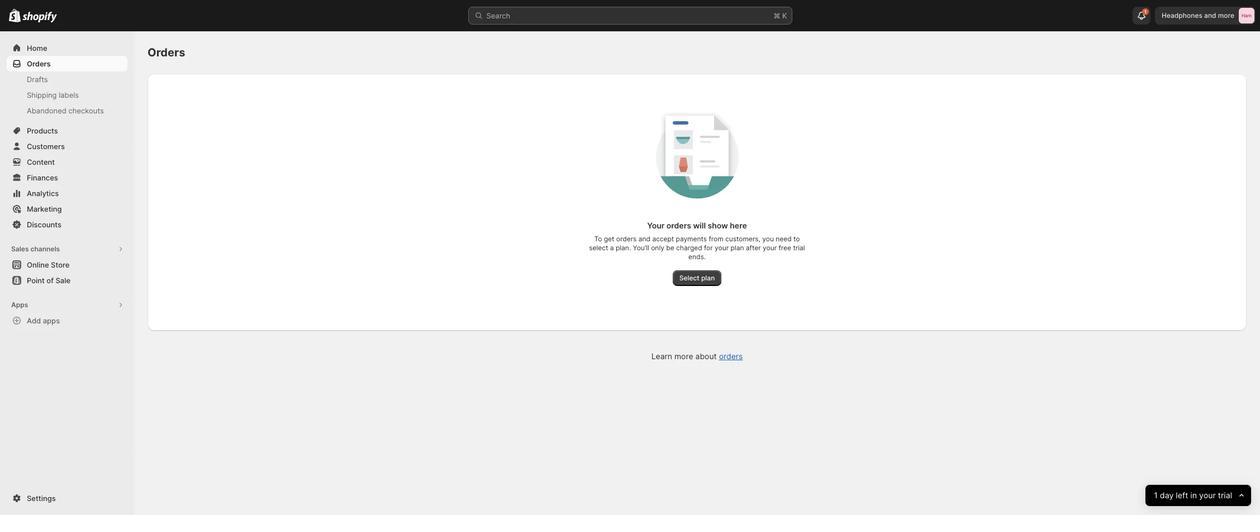 Task type: locate. For each thing, give the bounding box(es) containing it.
finances
[[27, 173, 58, 182]]

1 left "day" in the right bottom of the page
[[1154, 490, 1158, 500]]

1 horizontal spatial trial
[[1218, 490, 1232, 500]]

analytics
[[27, 189, 59, 198]]

marketing
[[27, 205, 62, 213]]

0 horizontal spatial more
[[674, 352, 693, 361]]

drafts link
[[7, 72, 127, 87]]

1 vertical spatial 1
[[1154, 490, 1158, 500]]

0 vertical spatial plan
[[731, 244, 744, 252]]

your right in
[[1199, 490, 1216, 500]]

store
[[51, 260, 70, 269]]

online
[[27, 260, 49, 269]]

you'll
[[633, 244, 649, 252]]

sale
[[56, 276, 70, 285]]

learn
[[651, 352, 672, 361]]

home link
[[7, 40, 127, 56]]

charged
[[676, 244, 702, 252]]

from
[[709, 235, 723, 243]]

abandoned
[[27, 106, 66, 115]]

your down you
[[763, 244, 777, 252]]

0 horizontal spatial 1
[[1145, 9, 1147, 15]]

marketing link
[[7, 201, 127, 217]]

apps
[[43, 316, 60, 325]]

your inside dropdown button
[[1199, 490, 1216, 500]]

show
[[708, 221, 728, 230]]

select
[[589, 244, 608, 252]]

1 vertical spatial and
[[639, 235, 650, 243]]

1 day left in your trial button
[[1145, 485, 1251, 506]]

0 horizontal spatial trial
[[793, 244, 805, 252]]

trial
[[793, 244, 805, 252], [1218, 490, 1232, 500]]

in
[[1190, 490, 1197, 500]]

trial down to
[[793, 244, 805, 252]]

select plan link
[[673, 270, 722, 286]]

0 vertical spatial orders
[[667, 221, 691, 230]]

add apps
[[27, 316, 60, 325]]

online store button
[[0, 257, 134, 273]]

orders right about
[[719, 352, 743, 361]]

more right learn
[[674, 352, 693, 361]]

add
[[27, 316, 41, 325]]

plan down customers,
[[731, 244, 744, 252]]

and up you'll
[[639, 235, 650, 243]]

orders
[[667, 221, 691, 230], [616, 235, 637, 243], [719, 352, 743, 361]]

orders up payments
[[667, 221, 691, 230]]

point of sale link
[[7, 273, 127, 288]]

orders
[[148, 46, 185, 59], [27, 59, 51, 68]]

1 horizontal spatial 1
[[1154, 490, 1158, 500]]

2 horizontal spatial your
[[1199, 490, 1216, 500]]

discounts link
[[7, 217, 127, 232]]

1 vertical spatial plan
[[701, 274, 715, 282]]

0 vertical spatial trial
[[793, 244, 805, 252]]

sales
[[11, 245, 29, 253]]

0 horizontal spatial shopify image
[[9, 9, 21, 22]]

you
[[762, 235, 774, 243]]

1 horizontal spatial and
[[1204, 11, 1216, 20]]

online store link
[[7, 257, 127, 273]]

1 vertical spatial trial
[[1218, 490, 1232, 500]]

will
[[693, 221, 706, 230]]

2 horizontal spatial orders
[[719, 352, 743, 361]]

customers,
[[725, 235, 761, 243]]

trial inside dropdown button
[[1218, 490, 1232, 500]]

left
[[1176, 490, 1188, 500]]

1 left headphones
[[1145, 9, 1147, 15]]

2 vertical spatial orders
[[719, 352, 743, 361]]

labels
[[59, 91, 79, 99]]

after
[[746, 244, 761, 252]]

your
[[715, 244, 729, 252], [763, 244, 777, 252], [1199, 490, 1216, 500]]

products
[[27, 126, 58, 135]]

0 horizontal spatial and
[[639, 235, 650, 243]]

select plan
[[679, 274, 715, 282]]

customers
[[27, 142, 65, 151]]

0 vertical spatial more
[[1218, 11, 1234, 20]]

more
[[1218, 11, 1234, 20], [674, 352, 693, 361]]

plan inside your orders will show here to get orders and accept payments from customers, you need to select a plan. you'll only be charged for your plan after your free trial ends.
[[731, 244, 744, 252]]

your
[[647, 221, 665, 230]]

abandoned checkouts
[[27, 106, 104, 115]]

and right headphones
[[1204, 11, 1216, 20]]

discounts
[[27, 220, 61, 229]]

to
[[594, 235, 602, 243]]

plan right select
[[701, 274, 715, 282]]

0 vertical spatial 1
[[1145, 9, 1147, 15]]

1 horizontal spatial orders
[[667, 221, 691, 230]]

0 vertical spatial and
[[1204, 11, 1216, 20]]

and
[[1204, 11, 1216, 20], [639, 235, 650, 243]]

shipping labels
[[27, 91, 79, 99]]

0 horizontal spatial plan
[[701, 274, 715, 282]]

1
[[1145, 9, 1147, 15], [1154, 490, 1158, 500]]

shopify image
[[9, 9, 21, 22], [22, 12, 57, 23]]

a
[[610, 244, 614, 252]]

your down from
[[715, 244, 729, 252]]

0 horizontal spatial orders
[[616, 235, 637, 243]]

0 horizontal spatial orders
[[27, 59, 51, 68]]

checkouts
[[68, 106, 104, 115]]

orders up "plan."
[[616, 235, 637, 243]]

1 horizontal spatial orders
[[148, 46, 185, 59]]

1 button
[[1133, 7, 1151, 25]]

1 horizontal spatial plan
[[731, 244, 744, 252]]

payments
[[676, 235, 707, 243]]

select
[[679, 274, 700, 282]]

plan
[[731, 244, 744, 252], [701, 274, 715, 282]]

1 horizontal spatial your
[[763, 244, 777, 252]]

add apps button
[[7, 313, 127, 329]]

trial right in
[[1218, 490, 1232, 500]]

about
[[695, 352, 717, 361]]

more left headphones and more icon
[[1218, 11, 1234, 20]]

1 horizontal spatial more
[[1218, 11, 1234, 20]]



Task type: describe. For each thing, give the bounding box(es) containing it.
customers link
[[7, 139, 127, 154]]

trial inside your orders will show here to get orders and accept payments from customers, you need to select a plan. you'll only be charged for your plan after your free trial ends.
[[793, 244, 805, 252]]

sales channels
[[11, 245, 60, 253]]

home
[[27, 44, 47, 53]]

1 day left in your trial
[[1154, 490, 1232, 500]]

day
[[1160, 490, 1174, 500]]

1 for 1 day left in your trial
[[1154, 490, 1158, 500]]

⌘
[[774, 11, 780, 20]]

headphones and more
[[1162, 11, 1234, 20]]

here
[[730, 221, 747, 230]]

orders link
[[7, 56, 127, 72]]

orders link
[[719, 352, 743, 361]]

⌘ k
[[774, 11, 787, 20]]

online store
[[27, 260, 70, 269]]

only
[[651, 244, 664, 252]]

k
[[782, 11, 787, 20]]

analytics link
[[7, 186, 127, 201]]

point of sale button
[[0, 273, 134, 288]]

of
[[47, 276, 54, 285]]

channels
[[30, 245, 60, 253]]

free
[[779, 244, 791, 252]]

1 horizontal spatial shopify image
[[22, 12, 57, 23]]

1 vertical spatial orders
[[616, 235, 637, 243]]

abandoned checkouts link
[[7, 103, 127, 118]]

point
[[27, 276, 45, 285]]

content link
[[7, 154, 127, 170]]

1 vertical spatial more
[[674, 352, 693, 361]]

apps
[[11, 301, 28, 309]]

accept
[[652, 235, 674, 243]]

apps button
[[7, 297, 127, 313]]

drafts
[[27, 75, 48, 84]]

plan.
[[616, 244, 631, 252]]

point of sale
[[27, 276, 70, 285]]

be
[[666, 244, 674, 252]]

shipping
[[27, 91, 57, 99]]

1 for 1
[[1145, 9, 1147, 15]]

your orders will show here to get orders and accept payments from customers, you need to select a plan. you'll only be charged for your plan after your free trial ends.
[[589, 221, 805, 261]]

and inside your orders will show here to get orders and accept payments from customers, you need to select a plan. you'll only be charged for your plan after your free trial ends.
[[639, 235, 650, 243]]

ends.
[[688, 253, 706, 261]]

finances link
[[7, 170, 127, 186]]

content
[[27, 158, 55, 167]]

settings link
[[7, 491, 127, 506]]

shipping labels link
[[7, 87, 127, 103]]

sales channels button
[[7, 241, 127, 257]]

to
[[794, 235, 800, 243]]

headphones and more image
[[1239, 8, 1255, 23]]

for
[[704, 244, 713, 252]]

0 horizontal spatial your
[[715, 244, 729, 252]]

learn more about orders
[[651, 352, 743, 361]]

search
[[486, 11, 510, 20]]

get
[[604, 235, 614, 243]]

products link
[[7, 123, 127, 139]]

headphones
[[1162, 11, 1203, 20]]

settings
[[27, 494, 56, 503]]

need
[[776, 235, 792, 243]]



Task type: vqa. For each thing, say whether or not it's contained in the screenshot.
SELECT PLAN
yes



